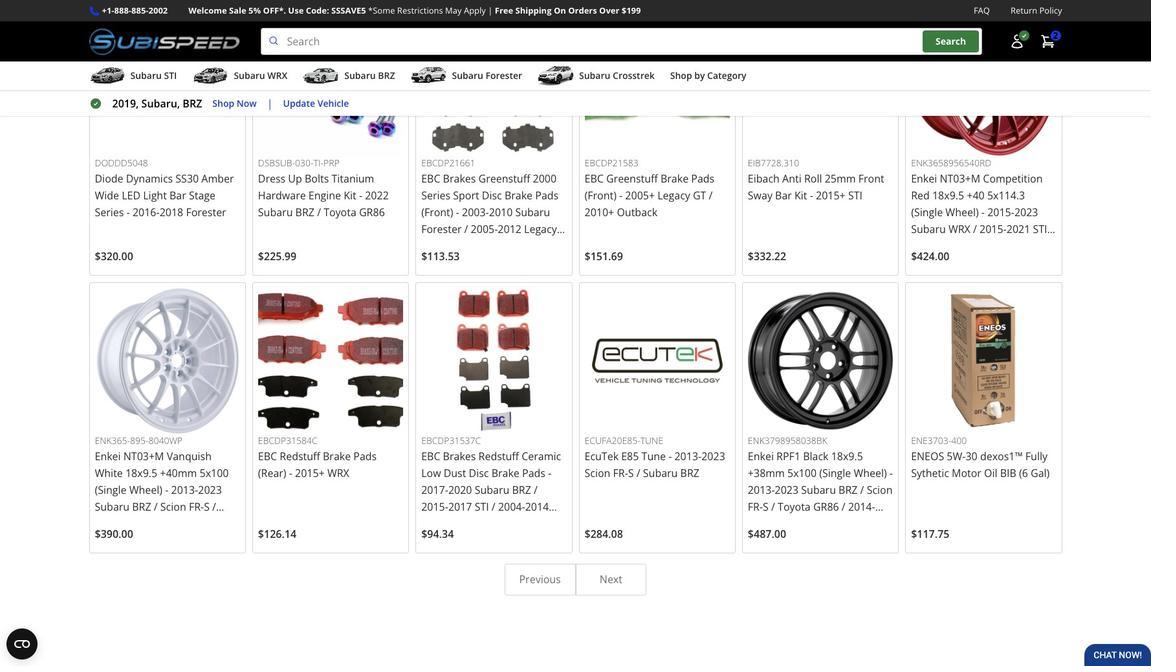 Task type: locate. For each thing, give the bounding box(es) containing it.
1 horizontal spatial fr-
[[613, 466, 628, 481]]

s down e85
[[628, 466, 634, 481]]

1 vertical spatial |
[[267, 97, 273, 111]]

update vehicle button
[[283, 96, 349, 111]]

- inside "eib7728.310 eibach anti roll 25mm front sway bar kit - 2015+ sti"
[[810, 189, 814, 203]]

ebc
[[585, 172, 604, 186], [421, 172, 440, 186], [258, 450, 277, 464], [421, 450, 440, 464]]

+40mm
[[160, 466, 197, 481]]

2 vertical spatial scion
[[160, 500, 186, 514]]

forester
[[486, 69, 522, 82], [186, 205, 226, 220], [421, 222, 462, 237], [965, 239, 1005, 253], [812, 517, 852, 531], [132, 534, 173, 548]]

1 vertical spatial disc
[[469, 466, 489, 481]]

subaru forester button
[[411, 64, 522, 90]]

2 bar from the left
[[775, 189, 792, 203]]

1 horizontal spatial wheel)
[[854, 466, 887, 481]]

- down led
[[127, 205, 130, 220]]

ebcdp31584c
[[258, 434, 318, 446]]

0 horizontal spatial wrx
[[268, 69, 288, 82]]

greenstuff inside ebcdp21583 ebc greenstuff brake pads (front) - 2005+ legacy gt / 2010+ outback
[[606, 172, 658, 186]]

(single down red
[[911, 205, 943, 220]]

scion
[[585, 466, 611, 481], [867, 483, 893, 497], [160, 500, 186, 514]]

sti up subaru,
[[164, 69, 177, 82]]

1 vertical spatial wheel)
[[854, 466, 887, 481]]

policy
[[1040, 5, 1063, 16]]

toyota down 2004-
[[497, 517, 529, 531]]

redstuff down ebcdp31584c
[[280, 450, 320, 464]]

s inside the "enk3798958038bk enkei rpf1 black 18x9.5 +38mm 5x100 (single wheel) - 2013-2023 subaru brz / scion fr-s / toyota gr86 / 2014- 2018 subaru forester"
[[763, 500, 769, 514]]

0 horizontal spatial outback
[[475, 239, 515, 253]]

2 horizontal spatial fr-
[[748, 500, 763, 514]]

subaru sti
[[130, 69, 177, 82]]

(rear)
[[258, 466, 286, 481]]

0 horizontal spatial kit
[[344, 189, 356, 203]]

series inside ebcdp21661 ebc brakes greenstuff 2000 series sport disc brake pads (front) - 2003-2010 subaru forester / 2005-2012 legacy / 2002-2012 outback / 2003- 2006 baja
[[421, 189, 451, 203]]

0 vertical spatial nt03+m
[[940, 172, 981, 186]]

2 vertical spatial 18x9.5
[[126, 466, 157, 481]]

sti right 2021
[[1033, 222, 1048, 237]]

030-
[[295, 156, 314, 169]]

2013- right tune
[[675, 450, 702, 464]]

0 horizontal spatial 18x9.5
[[126, 466, 157, 481]]

1 vertical spatial 2012
[[449, 239, 472, 253]]

kit inside "eib7728.310 eibach anti roll 25mm front sway bar kit - 2015+ sti"
[[795, 189, 808, 203]]

a subaru forester thumbnail image image
[[411, 66, 447, 86]]

ebc up (rear)
[[258, 450, 277, 464]]

1 horizontal spatial redstuff
[[479, 450, 519, 464]]

- down ceramic
[[548, 466, 552, 481]]

dsbsub-
[[258, 156, 295, 169]]

brakes up sport
[[443, 172, 476, 186]]

brz
[[378, 69, 395, 82], [183, 97, 202, 111], [296, 205, 315, 220], [681, 466, 700, 481], [839, 483, 858, 497], [512, 483, 531, 497], [132, 500, 151, 514]]

s inside ecufa20e85-tune ecutek e85 tune - 2013-2023 scion fr-s / subaru brz
[[628, 466, 634, 481]]

diode
[[95, 172, 123, 186]]

2019-
[[911, 239, 939, 253]]

2023 inside enk365-895-8040wp enkei nt03+m vanquish white 18x9.5 +40mm 5x100 (single wheel) - 2013-2023 subaru brz / scion fr-s / toyota gr86 / 2014-2018 subaru forester
[[198, 483, 222, 497]]

0 horizontal spatial series
[[95, 205, 124, 220]]

doddd5048
[[95, 156, 148, 169]]

forester inside doddd5048 diode dynamics ss30 amber wide led light bar stage series - 2016-2018 forester
[[186, 205, 226, 220]]

scion inside ecufa20e85-tune ecutek e85 tune - 2013-2023 scion fr-s / subaru brz
[[585, 466, 611, 481]]

1 kit from the left
[[344, 189, 356, 203]]

toyota up $487.00 at the right bottom
[[778, 500, 811, 514]]

1 vertical spatial 2015-
[[980, 222, 1007, 237]]

2 brakes from the top
[[443, 450, 476, 464]]

brakes inside ebcdp31537c ebc brakes redstuff ceramic low dust disc brake pads - 2017-2020 subaru brz / 2015-2017 sti / 2004-2014 impreza / 2019 toyota 86
[[443, 450, 476, 464]]

enkei up white
[[95, 450, 121, 464]]

- down +40mm
[[165, 483, 169, 497]]

1 vertical spatial series
[[95, 205, 124, 220]]

2015+
[[816, 189, 846, 203], [295, 466, 325, 481]]

0 horizontal spatial 2003-
[[462, 205, 489, 220]]

0 vertical spatial brakes
[[443, 172, 476, 186]]

1 horizontal spatial 2013-
[[675, 450, 702, 464]]

sssave5
[[331, 5, 366, 16]]

ene3703-400 eneos 5w-30 dexos1™ fully sythetic motor oil bib (6 gal)
[[911, 434, 1050, 481]]

stage
[[189, 189, 216, 203]]

1 vertical spatial outback
[[475, 239, 515, 253]]

2 vertical spatial wheel)
[[129, 483, 162, 497]]

button image
[[1009, 34, 1025, 49]]

0 horizontal spatial legacy
[[524, 222, 557, 237]]

subaru inside ebcdp31537c ebc brakes redstuff ceramic low dust disc brake pads - 2017-2020 subaru brz / 2015-2017 sti / 2004-2014 impreza / 2019 toyota 86
[[475, 483, 510, 497]]

2013- down +40mm
[[171, 483, 198, 497]]

5x100 inside the "enk3798958038bk enkei rpf1 black 18x9.5 +38mm 5x100 (single wheel) - 2013-2023 subaru brz / scion fr-s / toyota gr86 / 2014- 2018 subaru forester"
[[788, 466, 817, 481]]

0 vertical spatial legacy
[[658, 189, 691, 203]]

$126.14
[[258, 527, 297, 541]]

0 vertical spatial wrx
[[268, 69, 288, 82]]

next link
[[576, 564, 647, 595]]

kit inside dsbsub-030-ti-prp dress up bolts titanium hardware engine kit - 2022 subaru brz / toyota gr86
[[344, 189, 356, 203]]

- inside ebcdp21583 ebc greenstuff brake pads (front) - 2005+ legacy gt / 2010+ outback
[[619, 189, 623, 203]]

ebc for ebc brakes redstuff ceramic low dust disc brake pads - 2017-2020 subaru brz / 2015-2017 sti / 2004-2014 impreza / 2019 toyota 86
[[421, 450, 440, 464]]

2 horizontal spatial wrx
[[949, 222, 971, 237]]

subaru inside dsbsub-030-ti-prp dress up bolts titanium hardware engine kit - 2022 subaru brz / toyota gr86
[[258, 205, 293, 220]]

1 vertical spatial shop
[[213, 97, 234, 109]]

- inside ebcdp21661 ebc brakes greenstuff 2000 series sport disc brake pads (front) - 2003-2010 subaru forester / 2005-2012 legacy / 2002-2012 outback / 2003- 2006 baja
[[456, 205, 459, 220]]

kit down anti
[[795, 189, 808, 203]]

over
[[599, 5, 620, 16]]

2010+
[[585, 205, 614, 220]]

1 horizontal spatial wrx
[[327, 466, 349, 481]]

2 horizontal spatial 2013-
[[748, 483, 775, 497]]

fr- inside ecufa20e85-tune ecutek e85 tune - 2013-2023 scion fr-s / subaru brz
[[613, 466, 628, 481]]

shop now link
[[213, 96, 257, 111]]

2016-
[[133, 205, 160, 220]]

restrictions
[[397, 5, 443, 16]]

greenstuff up 2010
[[479, 172, 530, 186]]

disc inside ebcdp31537c ebc brakes redstuff ceramic low dust disc brake pads - 2017-2020 subaru brz / 2015-2017 sti / 2004-2014 impreza / 2019 toyota 86
[[469, 466, 489, 481]]

1 vertical spatial wrx
[[949, 222, 971, 237]]

ecufa20e85-tune ecutek e85 tune - 2013-2023 scion fr-s / subaru brz
[[585, 434, 725, 481]]

legacy down 2000 at the top left of page
[[524, 222, 557, 237]]

2015+ down 25mm
[[816, 189, 846, 203]]

nt03+m
[[940, 172, 981, 186], [123, 450, 164, 464]]

subaru crosstrek button
[[538, 64, 655, 90]]

pads inside ebcdp31537c ebc brakes redstuff ceramic low dust disc brake pads - 2017-2020 subaru brz / 2015-2017 sti / 2004-2014 impreza / 2019 toyota 86
[[522, 466, 546, 481]]

0 vertical spatial 18x9.5
[[933, 189, 965, 203]]

(single inside the "enk3798958038bk enkei rpf1 black 18x9.5 +38mm 5x100 (single wheel) - 2013-2023 subaru brz / scion fr-s / toyota gr86 / 2014- 2018 subaru forester"
[[820, 466, 851, 481]]

2 redstuff from the left
[[479, 450, 519, 464]]

1 horizontal spatial greenstuff
[[606, 172, 658, 186]]

wheel) down +40
[[946, 205, 979, 220]]

- right (rear)
[[289, 466, 292, 481]]

(single inside enk365-895-8040wp enkei nt03+m vanquish white 18x9.5 +40mm 5x100 (single wheel) - 2013-2023 subaru brz / scion fr-s / toyota gr86 / 2014-2018 subaru forester
[[95, 483, 127, 497]]

fr- inside enk365-895-8040wp enkei nt03+m vanquish white 18x9.5 +40mm 5x100 (single wheel) - 2013-2023 subaru brz / scion fr-s / toyota gr86 / 2014-2018 subaru forester
[[189, 500, 204, 514]]

brakes up dust
[[443, 450, 476, 464]]

0 vertical spatial gr86
[[359, 205, 385, 220]]

brz inside the "enk3798958038bk enkei rpf1 black 18x9.5 +38mm 5x100 (single wheel) - 2013-2023 subaru brz / scion fr-s / toyota gr86 / 2014- 2018 subaru forester"
[[839, 483, 858, 497]]

1 vertical spatial 2015+
[[295, 466, 325, 481]]

$487.00
[[748, 527, 787, 541]]

motor
[[952, 466, 982, 481]]

return policy link
[[1011, 4, 1063, 18]]

outback down 2005+
[[617, 205, 658, 220]]

ebcdp31584c ebc redstuff brake pads (rear) - 2015+ wrx, image
[[258, 288, 403, 434]]

2 greenstuff from the left
[[479, 172, 530, 186]]

$424.00
[[911, 249, 950, 264]]

2 horizontal spatial scion
[[867, 483, 893, 497]]

1 vertical spatial nt03+m
[[123, 450, 164, 464]]

0 vertical spatial wheel)
[[946, 205, 979, 220]]

1 vertical spatial 2014-
[[165, 517, 192, 531]]

sti down 25mm
[[849, 189, 863, 203]]

2002-
[[421, 239, 449, 253]]

$225.99
[[258, 249, 297, 264]]

enk365-895-8040wp enkei nt03+m vanquish white 18x9.5 +40mm 5x100 (single wheel) - 2013-2023 subaru brz / scion fr-s / toyota gr86 / 2014-2018 subaru forester
[[95, 434, 229, 548]]

sway
[[748, 189, 773, 203]]

ebcdp21583 ebc greenstuff brake pads (front) - 2005+ legacy gt / 2010+ outback
[[585, 156, 715, 220]]

- inside ebcdp31584c ebc redstuff brake pads (rear) - 2015+ wrx
[[289, 466, 292, 481]]

5x100 down vanquish
[[200, 466, 229, 481]]

brake inside ebcdp21583 ebc greenstuff brake pads (front) - 2005+ legacy gt / 2010+ outback
[[661, 172, 689, 186]]

bar down anti
[[775, 189, 792, 203]]

1 horizontal spatial series
[[421, 189, 451, 203]]

0 horizontal spatial scion
[[160, 500, 186, 514]]

ene3703-400 eneos 5w30 dexos1 full syn api sn, ilsac gf-5 6 gal bib, image
[[911, 288, 1057, 434]]

(front) inside ebcdp21583 ebc greenstuff brake pads (front) - 2005+ legacy gt / 2010+ outback
[[585, 189, 617, 203]]

0 vertical spatial series
[[421, 189, 451, 203]]

s inside enk365-895-8040wp enkei nt03+m vanquish white 18x9.5 +40mm 5x100 (single wheel) - 2013-2023 subaru brz / scion fr-s / toyota gr86 / 2014-2018 subaru forester
[[204, 500, 210, 514]]

a subaru wrx thumbnail image image
[[192, 66, 229, 86]]

outback inside ebcdp21583 ebc greenstuff brake pads (front) - 2005+ legacy gt / 2010+ outback
[[617, 205, 658, 220]]

2013-
[[675, 450, 702, 464], [171, 483, 198, 497], [748, 483, 775, 497]]

2014- inside enk365-895-8040wp enkei nt03+m vanquish white 18x9.5 +40mm 5x100 (single wheel) - 2013-2023 subaru brz / scion fr-s / toyota gr86 / 2014-2018 subaru forester
[[165, 517, 192, 531]]

0 vertical spatial scion
[[585, 466, 611, 481]]

1 horizontal spatial legacy
[[658, 189, 691, 203]]

fr- up $487.00 at the right bottom
[[748, 500, 763, 514]]

ebc for ebc brakes greenstuff 2000 series sport disc brake pads (front) - 2003-2010 subaru forester / 2005-2012 legacy / 2002-2012 outback / 2003- 2006 baja
[[421, 172, 440, 186]]

greenstuff inside ebcdp21661 ebc brakes greenstuff 2000 series sport disc brake pads (front) - 2003-2010 subaru forester / 2005-2012 legacy / 2002-2012 outback / 2003- 2006 baja
[[479, 172, 530, 186]]

18x9.5
[[933, 189, 965, 203], [832, 450, 863, 464], [126, 466, 157, 481]]

fully
[[1026, 450, 1048, 464]]

- down sport
[[456, 205, 459, 220]]

nt03+m down 895- in the bottom left of the page
[[123, 450, 164, 464]]

sku: 3798958038bk,,enkei rpf1 18x9.5 5x100 38mm offset tarmac black edition wheel, image
[[748, 288, 893, 434]]

legacy left gt
[[658, 189, 691, 203]]

0 horizontal spatial 2015+
[[295, 466, 325, 481]]

2 horizontal spatial wheel)
[[946, 205, 979, 220]]

1 horizontal spatial 2015+
[[816, 189, 846, 203]]

2012 up baja
[[449, 239, 472, 253]]

1 redstuff from the left
[[280, 450, 320, 464]]

0 horizontal spatial s
[[204, 500, 210, 514]]

nt03+m down enk3658956540rd
[[940, 172, 981, 186]]

brake inside ebcdp31584c ebc redstuff brake pads (rear) - 2015+ wrx
[[323, 450, 351, 464]]

enk365-
[[95, 434, 130, 446]]

search input field
[[261, 28, 982, 55]]

brz inside subaru brz 'dropdown button'
[[378, 69, 395, 82]]

search button
[[923, 31, 980, 52]]

fr- down e85
[[613, 466, 628, 481]]

18x9.5 left +40
[[933, 189, 965, 203]]

series left sport
[[421, 189, 451, 203]]

0 horizontal spatial (front)
[[421, 205, 453, 220]]

wheel) down +40mm
[[129, 483, 162, 497]]

toyota inside enk365-895-8040wp enkei nt03+m vanquish white 18x9.5 +40mm 5x100 (single wheel) - 2013-2023 subaru brz / scion fr-s / toyota gr86 / 2014-2018 subaru forester
[[95, 517, 128, 531]]

| right now at the top left of page
[[267, 97, 273, 111]]

0 horizontal spatial bar
[[170, 189, 186, 203]]

dynamics
[[126, 172, 173, 186]]

1 horizontal spatial s
[[628, 466, 634, 481]]

white
[[95, 466, 123, 481]]

2014-
[[849, 500, 876, 514], [165, 517, 192, 531]]

1 vertical spatial 18x9.5
[[832, 450, 863, 464]]

2006
[[421, 256, 445, 270]]

1 brakes from the top
[[443, 172, 476, 186]]

brz inside dsbsub-030-ti-prp dress up bolts titanium hardware engine kit - 2022 subaru brz / toyota gr86
[[296, 205, 315, 220]]

series inside doddd5048 diode dynamics ss30 amber wide led light bar stage series - 2016-2018 forester
[[95, 205, 124, 220]]

1 vertical spatial (front)
[[421, 205, 453, 220]]

2012
[[498, 222, 522, 237], [449, 239, 472, 253]]

2015+ right (rear)
[[295, 466, 325, 481]]

disc inside ebcdp21661 ebc brakes greenstuff 2000 series sport disc brake pads (front) - 2003-2010 subaru forester / 2005-2012 legacy / 2002-2012 outback / 2003- 2006 baja
[[482, 189, 502, 203]]

1 horizontal spatial 18x9.5
[[832, 450, 863, 464]]

s up $487.00 at the right bottom
[[763, 500, 769, 514]]

0 horizontal spatial 2012
[[449, 239, 472, 253]]

1 horizontal spatial 2003-
[[525, 239, 552, 253]]

pads inside ebcdp21583 ebc greenstuff brake pads (front) - 2005+ legacy gt / 2010+ outback
[[691, 172, 715, 186]]

sti inside dropdown button
[[164, 69, 177, 82]]

- down roll in the top right of the page
[[810, 189, 814, 203]]

1 horizontal spatial (front)
[[585, 189, 617, 203]]

enkei inside the "enk3798958038bk enkei rpf1 black 18x9.5 +38mm 5x100 (single wheel) - 2013-2023 subaru brz / scion fr-s / toyota gr86 / 2014- 2018 subaru forester"
[[748, 450, 774, 464]]

series down wide on the left top
[[95, 205, 124, 220]]

dust
[[444, 466, 466, 481]]

- left sythetic
[[890, 466, 893, 481]]

shop inside dropdown button
[[670, 69, 692, 82]]

toyota inside the "enk3798958038bk enkei rpf1 black 18x9.5 +38mm 5x100 (single wheel) - 2013-2023 subaru brz / scion fr-s / toyota gr86 / 2014- 2018 subaru forester"
[[778, 500, 811, 514]]

pads
[[691, 172, 715, 186], [535, 189, 559, 203], [354, 450, 377, 464], [522, 466, 546, 481]]

5x100 inside enk365-895-8040wp enkei nt03+m vanquish white 18x9.5 +40mm 5x100 (single wheel) - 2013-2023 subaru brz / scion fr-s / toyota gr86 / 2014-2018 subaru forester
[[200, 466, 229, 481]]

wheel) inside 'enk3658956540rd enkei nt03+m competition red 18x9.5 +40 5x114.3 (single wheel) - 2015-2023 subaru wrx / 2015-2021 sti / 2019-2023 forester'
[[946, 205, 979, 220]]

- right tune
[[669, 450, 672, 464]]

0 horizontal spatial shop
[[213, 97, 234, 109]]

0 vertical spatial 2015+
[[816, 189, 846, 203]]

shop left by
[[670, 69, 692, 82]]

1 vertical spatial 2003-
[[525, 239, 552, 253]]

doddd5048 diode dynamics ss30 amber wide led light bar stage series - 2016-2018 forester
[[95, 156, 234, 220]]

ebc inside ebcdp21661 ebc brakes greenstuff 2000 series sport disc brake pads (front) - 2003-2010 subaru forester / 2005-2012 legacy / 2002-2012 outback / 2003- 2006 baja
[[421, 172, 440, 186]]

greenstuff up 2005+
[[606, 172, 658, 186]]

redstuff left ceramic
[[479, 450, 519, 464]]

0 horizontal spatial enkei
[[95, 450, 121, 464]]

fr-
[[613, 466, 628, 481], [189, 500, 204, 514], [748, 500, 763, 514]]

disc
[[482, 189, 502, 203], [469, 466, 489, 481]]

wheel)
[[946, 205, 979, 220], [854, 466, 887, 481], [129, 483, 162, 497]]

2 horizontal spatial gr86
[[814, 500, 839, 514]]

0 horizontal spatial 2014-
[[165, 517, 192, 531]]

gr86
[[359, 205, 385, 220], [814, 500, 839, 514], [130, 517, 156, 531]]

2015- inside ebcdp31537c ebc brakes redstuff ceramic low dust disc brake pads - 2017-2020 subaru brz / 2015-2017 sti / 2004-2014 impreza / 2019 toyota 86
[[421, 500, 449, 514]]

sti up the 2019
[[475, 500, 489, 514]]

0 vertical spatial 2014-
[[849, 500, 876, 514]]

1 horizontal spatial gr86
[[359, 205, 385, 220]]

0 vertical spatial disc
[[482, 189, 502, 203]]

(front) down sport
[[421, 205, 453, 220]]

search
[[936, 35, 967, 47]]

18x9.5 right white
[[126, 466, 157, 481]]

sythetic
[[911, 466, 949, 481]]

- down +40
[[982, 205, 985, 220]]

fr- inside the "enk3798958038bk enkei rpf1 black 18x9.5 +38mm 5x100 (single wheel) - 2013-2023 subaru brz / scion fr-s / toyota gr86 / 2014- 2018 subaru forester"
[[748, 500, 763, 514]]

2 5x100 from the left
[[788, 466, 817, 481]]

redstuff inside ebcdp31537c ebc brakes redstuff ceramic low dust disc brake pads - 2017-2020 subaru brz / 2015-2017 sti / 2004-2014 impreza / 2019 toyota 86
[[479, 450, 519, 464]]

disc for subaru
[[469, 466, 489, 481]]

disc right dust
[[469, 466, 489, 481]]

2018 down light
[[160, 205, 183, 220]]

brz inside enk365-895-8040wp enkei nt03+m vanquish white 18x9.5 +40mm 5x100 (single wheel) - 2013-2023 subaru brz / scion fr-s / toyota gr86 / 2014-2018 subaru forester
[[132, 500, 151, 514]]

toyota down white
[[95, 517, 128, 531]]

5x100
[[200, 466, 229, 481], [788, 466, 817, 481]]

wheel) left sythetic
[[854, 466, 887, 481]]

0 vertical spatial (single
[[911, 205, 943, 220]]

0 horizontal spatial fr-
[[189, 500, 204, 514]]

2 horizontal spatial s
[[763, 500, 769, 514]]

ebc up 'low'
[[421, 450, 440, 464]]

2 vertical spatial gr86
[[130, 517, 156, 531]]

2023 inside the "enk3798958038bk enkei rpf1 black 18x9.5 +38mm 5x100 (single wheel) - 2013-2023 subaru brz / scion fr-s / toyota gr86 / 2014- 2018 subaru forester"
[[775, 483, 799, 497]]

previous link
[[505, 564, 576, 595]]

0 vertical spatial (front)
[[585, 189, 617, 203]]

2 kit from the left
[[795, 189, 808, 203]]

1 bar from the left
[[170, 189, 186, 203]]

2023
[[1015, 205, 1039, 220], [939, 239, 962, 253], [702, 450, 725, 464], [198, 483, 222, 497], [775, 483, 799, 497]]

0 horizontal spatial nt03+m
[[123, 450, 164, 464]]

brz inside ecufa20e85-tune ecutek e85 tune - 2013-2023 scion fr-s / subaru brz
[[681, 466, 700, 481]]

0 horizontal spatial 2013-
[[171, 483, 198, 497]]

1 horizontal spatial kit
[[795, 189, 808, 203]]

bar down ss30 in the top of the page
[[170, 189, 186, 203]]

2014
[[525, 500, 549, 514]]

s down vanquish
[[204, 500, 210, 514]]

shop inside "link"
[[213, 97, 234, 109]]

- left 2005+
[[619, 189, 623, 203]]

forester inside enk365-895-8040wp enkei nt03+m vanquish white 18x9.5 +40mm 5x100 (single wheel) - 2013-2023 subaru brz / scion fr-s / toyota gr86 / 2014-2018 subaru forester
[[132, 534, 173, 548]]

0 horizontal spatial redstuff
[[280, 450, 320, 464]]

2 horizontal spatial (single
[[911, 205, 943, 220]]

0 horizontal spatial wheel)
[[129, 483, 162, 497]]

(single down black
[[820, 466, 851, 481]]

1 horizontal spatial 2014-
[[849, 500, 876, 514]]

1 horizontal spatial 5x100
[[788, 466, 817, 481]]

1 vertical spatial brakes
[[443, 450, 476, 464]]

ebcdp21583 ebc greenstuff brake pads (front) - 2014+ forester xt, image
[[585, 11, 730, 156]]

disc up 2010
[[482, 189, 502, 203]]

- left 2022
[[359, 189, 363, 203]]

enkei up "+38mm"
[[748, 450, 774, 464]]

outback down 2005- at the top
[[475, 239, 515, 253]]

enk3658956540rd
[[911, 156, 992, 169]]

enkei up red
[[911, 172, 937, 186]]

sku: 365-895-8040wp,,enkei nt03m 18x9.5 +40 vanquish white, image
[[95, 288, 240, 434]]

(single down white
[[95, 483, 127, 497]]

kit down titanium
[[344, 189, 356, 203]]

shop left now at the top left of page
[[213, 97, 234, 109]]

| left free on the top of the page
[[488, 5, 493, 16]]

sti inside "eib7728.310 eibach anti roll 25mm front sway bar kit - 2015+ sti"
[[849, 189, 863, 203]]

shop now
[[213, 97, 257, 109]]

$113.53
[[421, 249, 460, 264]]

2013- down "+38mm"
[[748, 483, 775, 497]]

1 vertical spatial scion
[[867, 483, 893, 497]]

1 greenstuff from the left
[[606, 172, 658, 186]]

toyota
[[324, 205, 357, 220], [778, 500, 811, 514], [95, 517, 128, 531], [497, 517, 529, 531]]

1 horizontal spatial nt03+m
[[940, 172, 981, 186]]

2012 down 2010
[[498, 222, 522, 237]]

toyota down the engine
[[324, 205, 357, 220]]

brakes
[[443, 172, 476, 186], [443, 450, 476, 464]]

1 vertical spatial legacy
[[524, 222, 557, 237]]

2018 down "+38mm"
[[748, 517, 772, 531]]

1 horizontal spatial (single
[[820, 466, 851, 481]]

5x100 down rpf1
[[788, 466, 817, 481]]

2 vertical spatial wrx
[[327, 466, 349, 481]]

0 vertical spatial 2015-
[[988, 205, 1015, 220]]

s
[[628, 466, 634, 481], [204, 500, 210, 514], [763, 500, 769, 514]]

1 5x100 from the left
[[200, 466, 229, 481]]

ebc inside ebcdp31537c ebc brakes redstuff ceramic low dust disc brake pads - 2017-2020 subaru brz / 2015-2017 sti / 2004-2014 impreza / 2019 toyota 86
[[421, 450, 440, 464]]

toyota inside ebcdp31537c ebc brakes redstuff ceramic low dust disc brake pads - 2017-2020 subaru brz / 2015-2017 sti / 2004-2014 impreza / 2019 toyota 86
[[497, 517, 529, 531]]

outback inside ebcdp21661 ebc brakes greenstuff 2000 series sport disc brake pads (front) - 2003-2010 subaru forester / 2005-2012 legacy / 2002-2012 outback / 2003- 2006 baja
[[475, 239, 515, 253]]

0 horizontal spatial (single
[[95, 483, 127, 497]]

895-
[[130, 434, 149, 446]]

amber
[[202, 172, 234, 186]]

0 vertical spatial 2012
[[498, 222, 522, 237]]

sti inside ebcdp31537c ebc brakes redstuff ceramic low dust disc brake pads - 2017-2020 subaru brz / 2015-2017 sti / 2004-2014 impreza / 2019 toyota 86
[[475, 500, 489, 514]]

brakes inside ebcdp21661 ebc brakes greenstuff 2000 series sport disc brake pads (front) - 2003-2010 subaru forester / 2005-2012 legacy / 2002-2012 outback / 2003- 2006 baja
[[443, 172, 476, 186]]

18x9.5 right black
[[832, 450, 863, 464]]

2 horizontal spatial enkei
[[911, 172, 937, 186]]

2015+ inside ebcdp31584c ebc redstuff brake pads (rear) - 2015+ wrx
[[295, 466, 325, 481]]

2 horizontal spatial 18x9.5
[[933, 189, 965, 203]]

fr- down +40mm
[[189, 500, 204, 514]]

wheel) inside enk365-895-8040wp enkei nt03+m vanquish white 18x9.5 +40mm 5x100 (single wheel) - 2013-2023 subaru brz / scion fr-s / toyota gr86 / 2014-2018 subaru forester
[[129, 483, 162, 497]]

forester inside dropdown button
[[486, 69, 522, 82]]

2 vertical spatial (single
[[95, 483, 127, 497]]

2018 down +40mm
[[192, 517, 216, 531]]

ebc down ebcdp21661
[[421, 172, 440, 186]]

400
[[952, 434, 967, 446]]

/ inside ecufa20e85-tune ecutek e85 tune - 2013-2023 scion fr-s / subaru brz
[[637, 466, 641, 481]]

ebc down ebcdp21583
[[585, 172, 604, 186]]

ebcdp21583
[[585, 156, 639, 169]]

(front) up '2010+'
[[585, 189, 617, 203]]

(single
[[911, 205, 943, 220], [820, 466, 851, 481], [95, 483, 127, 497]]

1 horizontal spatial outback
[[617, 205, 658, 220]]

(single inside 'enk3658956540rd enkei nt03+m competition red 18x9.5 +40 5x114.3 (single wheel) - 2015-2023 subaru wrx / 2015-2021 sti / 2019-2023 forester'
[[911, 205, 943, 220]]

1 horizontal spatial shop
[[670, 69, 692, 82]]

orders
[[568, 5, 597, 16]]

1 horizontal spatial 2018
[[192, 517, 216, 531]]

2 horizontal spatial 2018
[[748, 517, 772, 531]]

shop by category
[[670, 69, 747, 82]]

ebcdp21661 ebc brakes greenstuff 2000 series sport disc brake pads (front) - 2003-2010 subaru forester / 2005-2012 legacy / 2002-2012 outback / 2003- 2006 baja
[[421, 156, 564, 270]]

1 horizontal spatial scion
[[585, 466, 611, 481]]



Task type: vqa. For each thing, say whether or not it's contained in the screenshot.
the bottom the Crosstrek
no



Task type: describe. For each thing, give the bounding box(es) containing it.
wrx inside 'enk3658956540rd enkei nt03+m competition red 18x9.5 +40 5x114.3 (single wheel) - 2015-2023 subaru wrx / 2015-2021 sti / 2019-2023 forester'
[[949, 222, 971, 237]]

ebcdp21661
[[421, 156, 475, 169]]

may
[[445, 5, 462, 16]]

gr86 inside the "enk3798958038bk enkei rpf1 black 18x9.5 +38mm 5x100 (single wheel) - 2013-2023 subaru brz / scion fr-s / toyota gr86 / 2014- 2018 subaru forester"
[[814, 500, 839, 514]]

gr86 inside dsbsub-030-ti-prp dress up bolts titanium hardware engine kit - 2022 subaru brz / toyota gr86
[[359, 205, 385, 220]]

previous
[[519, 573, 561, 587]]

5%
[[249, 5, 261, 16]]

5x114.3
[[988, 189, 1025, 203]]

nt03+m inside 'enk3658956540rd enkei nt03+m competition red 18x9.5 +40 5x114.3 (single wheel) - 2015-2023 subaru wrx / 2015-2021 sti / 2019-2023 forester'
[[940, 172, 981, 186]]

up
[[288, 172, 302, 186]]

86
[[532, 517, 544, 531]]

crosstrek
[[613, 69, 655, 82]]

a subaru brz thumbnail image image
[[303, 66, 339, 86]]

brakes for sport
[[443, 172, 476, 186]]

eib7728.310 eibach anti roll 25mm front sway bar kit - 2015+ sti, image
[[748, 11, 893, 156]]

scion inside the "enk3798958038bk enkei rpf1 black 18x9.5 +38mm 5x100 (single wheel) - 2013-2023 subaru brz / scion fr-s / toyota gr86 / 2014- 2018 subaru forester"
[[867, 483, 893, 497]]

sku: 3658956540rd,,enkei nt03+m 18x9.5 5x114.3 40mm offset 72.6mm bore - competition red wheel, image
[[911, 11, 1057, 156]]

picture of dress up bolts titanium hardware engine kit - 2022 subaru brz / toyota gr86 image
[[258, 11, 403, 156]]

18x9.5 inside the "enk3798958038bk enkei rpf1 black 18x9.5 +38mm 5x100 (single wheel) - 2013-2023 subaru brz / scion fr-s / toyota gr86 / 2014- 2018 subaru forester"
[[832, 450, 863, 464]]

front
[[859, 172, 885, 186]]

bar inside doddd5048 diode dynamics ss30 amber wide led light bar stage series - 2016-2018 forester
[[170, 189, 186, 203]]

ecufa20e85-tune   -   ecutek e85 tune - 2013+ fr-s / brz, image
[[585, 288, 730, 434]]

update
[[283, 97, 315, 109]]

sport
[[453, 189, 479, 203]]

disc for 2010
[[482, 189, 502, 203]]

2022
[[365, 189, 389, 203]]

bib
[[1001, 466, 1017, 481]]

ebc for ebc redstuff brake pads (rear) - 2015+ wrx
[[258, 450, 277, 464]]

wrx inside ebcdp31584c ebc redstuff brake pads (rear) - 2015+ wrx
[[327, 466, 349, 481]]

- inside dsbsub-030-ti-prp dress up bolts titanium hardware engine kit - 2022 subaru brz / toyota gr86
[[359, 189, 363, 203]]

led
[[122, 189, 141, 203]]

subaru inside 'dropdown button'
[[345, 69, 376, 82]]

ebc for ebc greenstuff brake pads (front) - 2005+ legacy gt / 2010+ outback
[[585, 172, 604, 186]]

rpf1
[[777, 450, 801, 464]]

ecutek
[[585, 450, 619, 464]]

nt03+m inside enk365-895-8040wp enkei nt03+m vanquish white 18x9.5 +40mm 5x100 (single wheel) - 2013-2023 subaru brz / scion fr-s / toyota gr86 / 2014-2018 subaru forester
[[123, 450, 164, 464]]

2005-
[[471, 222, 498, 237]]

red
[[911, 189, 930, 203]]

code:
[[306, 5, 329, 16]]

bolts
[[305, 172, 329, 186]]

subaru inside 'enk3658956540rd enkei nt03+m competition red 18x9.5 +40 5x114.3 (single wheel) - 2015-2023 subaru wrx / 2015-2021 sti / 2019-2023 forester'
[[911, 222, 946, 237]]

forester inside ebcdp21661 ebc brakes greenstuff 2000 series sport disc brake pads (front) - 2003-2010 subaru forester / 2005-2012 legacy / 2002-2012 outback / 2003- 2006 baja
[[421, 222, 462, 237]]

1 horizontal spatial |
[[488, 5, 493, 16]]

sale
[[229, 5, 246, 16]]

faq
[[974, 5, 990, 16]]

brz inside ebcdp31537c ebc brakes redstuff ceramic low dust disc brake pads - 2017-2020 subaru brz / 2015-2017 sti / 2004-2014 impreza / 2019 toyota 86
[[512, 483, 531, 497]]

2017
[[449, 500, 472, 514]]

- inside ebcdp31537c ebc brakes redstuff ceramic low dust disc brake pads - 2017-2020 subaru brz / 2015-2017 sti / 2004-2014 impreza / 2019 toyota 86
[[548, 466, 552, 481]]

+38mm
[[748, 466, 785, 481]]

anti
[[783, 172, 802, 186]]

18x9.5 inside 'enk3658956540rd enkei nt03+m competition red 18x9.5 +40 5x114.3 (single wheel) - 2015-2023 subaru wrx / 2015-2021 sti / 2019-2023 forester'
[[933, 189, 965, 203]]

2018 inside the "enk3798958038bk enkei rpf1 black 18x9.5 +38mm 5x100 (single wheel) - 2013-2023 subaru brz / scion fr-s / toyota gr86 / 2014- 2018 subaru forester"
[[748, 517, 772, 531]]

30
[[966, 450, 978, 464]]

18x9.5 inside enk365-895-8040wp enkei nt03+m vanquish white 18x9.5 +40mm 5x100 (single wheel) - 2013-2023 subaru brz / scion fr-s / toyota gr86 / 2014-2018 subaru forester
[[126, 466, 157, 481]]

subaru inside dropdown button
[[130, 69, 162, 82]]

vehicle
[[318, 97, 349, 109]]

*some
[[368, 5, 395, 16]]

+1-
[[102, 5, 114, 16]]

/ inside ebcdp21583 ebc greenstuff brake pads (front) - 2005+ legacy gt / 2010+ outback
[[709, 189, 713, 203]]

2000
[[533, 172, 557, 186]]

prp
[[324, 156, 340, 169]]

subaru brz button
[[303, 64, 395, 90]]

enk3798958038bk enkei rpf1 black 18x9.5 +38mm 5x100 (single wheel) - 2013-2023 subaru brz / scion fr-s / toyota gr86 / 2014- 2018 subaru forester
[[748, 434, 893, 531]]

ebcdp31537c ebc brakes redstuff ceramic rear brake pads, image
[[421, 288, 567, 434]]

2013- inside enk365-895-8040wp enkei nt03+m vanquish white 18x9.5 +40mm 5x100 (single wheel) - 2013-2023 subaru brz / scion fr-s / toyota gr86 / 2014-2018 subaru forester
[[171, 483, 198, 497]]

hardware
[[258, 189, 306, 203]]

subaru forester
[[452, 69, 522, 82]]

shop for shop by category
[[670, 69, 692, 82]]

2010
[[489, 205, 513, 220]]

a subaru sti thumbnail image image
[[89, 66, 125, 86]]

eneos
[[911, 450, 945, 464]]

2013- inside ecufa20e85-tune ecutek e85 tune - 2013-2023 scion fr-s / subaru brz
[[675, 450, 702, 464]]

- inside ecufa20e85-tune ecutek e85 tune - 2013-2023 scion fr-s / subaru brz
[[669, 450, 672, 464]]

brakes for dust
[[443, 450, 476, 464]]

gr86 inside enk365-895-8040wp enkei nt03+m vanquish white 18x9.5 +40mm 5x100 (single wheel) - 2013-2023 subaru brz / scion fr-s / toyota gr86 / 2014-2018 subaru forester
[[130, 517, 156, 531]]

black
[[803, 450, 829, 464]]

$332.22
[[748, 249, 787, 264]]

(6
[[1019, 466, 1028, 481]]

titanium
[[332, 172, 374, 186]]

by
[[695, 69, 705, 82]]

subaru crosstrek
[[579, 69, 655, 82]]

brake inside ebcdp21661 ebc brakes greenstuff 2000 series sport disc brake pads (front) - 2003-2010 subaru forester / 2005-2012 legacy / 2002-2012 outback / 2003- 2006 baja
[[505, 189, 533, 203]]

bar inside "eib7728.310 eibach anti roll 25mm front sway bar kit - 2015+ sti"
[[775, 189, 792, 203]]

ebcdp31537c ebc brakes redstuff ceramic low dust disc brake pads - 2017-2020 subaru brz / 2015-2017 sti / 2004-2014 impreza / 2019 toyota 86
[[421, 434, 561, 531]]

2018 inside doddd5048 diode dynamics ss30 amber wide led light bar stage series - 2016-2018 forester
[[160, 205, 183, 220]]

shop for shop now
[[213, 97, 234, 109]]

subaru brz
[[345, 69, 395, 82]]

pads inside ebcdp31584c ebc redstuff brake pads (rear) - 2015+ wrx
[[354, 450, 377, 464]]

light
[[143, 189, 167, 203]]

open widget image
[[6, 629, 38, 660]]

subaru wrx button
[[192, 64, 288, 90]]

a subaru crosstrek thumbnail image image
[[538, 66, 574, 86]]

enkei for 18x9.5
[[911, 172, 937, 186]]

wheel) inside the "enk3798958038bk enkei rpf1 black 18x9.5 +38mm 5x100 (single wheel) - 2013-2023 subaru brz / scion fr-s / toyota gr86 / 2014- 2018 subaru forester"
[[854, 466, 887, 481]]

eibach
[[748, 172, 780, 186]]

2023 inside ecufa20e85-tune ecutek e85 tune - 2013-2023 scion fr-s / subaru brz
[[702, 450, 725, 464]]

off*.
[[263, 5, 286, 16]]

2021
[[1007, 222, 1031, 237]]

enk3658956540rd enkei nt03+m competition red 18x9.5 +40 5x114.3 (single wheel) - 2015-2023 subaru wrx / 2015-2021 sti / 2019-2023 forester
[[911, 156, 1054, 253]]

faq link
[[974, 4, 990, 18]]

pads inside ebcdp21661 ebc brakes greenstuff 2000 series sport disc brake pads (front) - 2003-2010 subaru forester / 2005-2012 legacy / 2002-2012 outback / 2003- 2006 baja
[[535, 189, 559, 203]]

legacy inside ebcdp21661 ebc brakes greenstuff 2000 series sport disc brake pads (front) - 2003-2010 subaru forester / 2005-2012 legacy / 2002-2012 outback / 2003- 2006 baja
[[524, 222, 557, 237]]

impreza
[[421, 517, 461, 531]]

subispeed logo image
[[89, 28, 240, 55]]

baja
[[448, 256, 469, 270]]

ebcdp31537c
[[421, 434, 481, 446]]

2018 inside enk365-895-8040wp enkei nt03+m vanquish white 18x9.5 +40mm 5x100 (single wheel) - 2013-2023 subaru brz / scion fr-s / toyota gr86 / 2014-2018 subaru forester
[[192, 517, 216, 531]]

2013- inside the "enk3798958038bk enkei rpf1 black 18x9.5 +38mm 5x100 (single wheel) - 2013-2023 subaru brz / scion fr-s / toyota gr86 / 2014- 2018 subaru forester"
[[748, 483, 775, 497]]

forester inside 'enk3658956540rd enkei nt03+m competition red 18x9.5 +40 5x114.3 (single wheel) - 2015-2023 subaru wrx / 2015-2021 sti / 2019-2023 forester'
[[965, 239, 1005, 253]]

vanquish
[[167, 450, 212, 464]]

2017-
[[421, 483, 449, 497]]

2
[[1053, 29, 1059, 42]]

dress
[[258, 172, 286, 186]]

doddd5048 diode dynamics ss30 amber wide led light bar stage series - 2016-2018 forester, image
[[95, 11, 240, 156]]

subaru inside ecufa20e85-tune ecutek e85 tune - 2013-2023 scion fr-s / subaru brz
[[643, 466, 678, 481]]

$151.69
[[585, 249, 623, 264]]

roll
[[805, 172, 822, 186]]

(front) inside ebcdp21661 ebc brakes greenstuff 2000 series sport disc brake pads (front) - 2003-2010 subaru forester / 2005-2012 legacy / 2002-2012 outback / 2003- 2006 baja
[[421, 205, 453, 220]]

sti inside 'enk3658956540rd enkei nt03+m competition red 18x9.5 +40 5x114.3 (single wheel) - 2015-2023 subaru wrx / 2015-2021 sti / 2019-2023 forester'
[[1033, 222, 1048, 237]]

eib7728.310
[[748, 156, 800, 169]]

$199
[[622, 5, 641, 16]]

25mm
[[825, 172, 856, 186]]

brake inside ebcdp31537c ebc brakes redstuff ceramic low dust disc brake pads - 2017-2020 subaru brz / 2015-2017 sti / 2004-2014 impreza / 2019 toyota 86
[[492, 466, 520, 481]]

gt
[[693, 189, 706, 203]]

2004-
[[498, 500, 525, 514]]

1 horizontal spatial 2012
[[498, 222, 522, 237]]

+1-888-885-2002 link
[[102, 4, 168, 18]]

$117.75
[[911, 527, 950, 541]]

competition
[[983, 172, 1043, 186]]

enkei inside enk365-895-8040wp enkei nt03+m vanquish white 18x9.5 +40mm 5x100 (single wheel) - 2013-2023 subaru brz / scion fr-s / toyota gr86 / 2014-2018 subaru forester
[[95, 450, 121, 464]]

0 horizontal spatial |
[[267, 97, 273, 111]]

redstuff inside ebcdp31584c ebc redstuff brake pads (rear) - 2015+ wrx
[[280, 450, 320, 464]]

2020
[[449, 483, 472, 497]]

ebcdp21661 ebc greenstuff brake pads (front) - 2013+ ft86, image
[[421, 11, 567, 156]]

subaru inside ebcdp21661 ebc brakes greenstuff 2000 series sport disc brake pads (front) - 2003-2010 subaru forester / 2005-2012 legacy / 2002-2012 outback / 2003- 2006 baja
[[516, 205, 550, 220]]

2015- for ebc brakes redstuff ceramic low dust disc brake pads - 2017-2020 subaru brz / 2015-2017 sti / 2004-2014 impreza / 2019 toyota 86
[[421, 500, 449, 514]]

next
[[600, 573, 623, 587]]

- inside the "enk3798958038bk enkei rpf1 black 18x9.5 +38mm 5x100 (single wheel) - 2013-2023 subaru brz / scion fr-s / toyota gr86 / 2014- 2018 subaru forester"
[[890, 466, 893, 481]]

2014- inside the "enk3798958038bk enkei rpf1 black 18x9.5 +38mm 5x100 (single wheel) - 2013-2023 subaru brz / scion fr-s / toyota gr86 / 2014- 2018 subaru forester"
[[849, 500, 876, 514]]

toyota inside dsbsub-030-ti-prp dress up bolts titanium hardware engine kit - 2022 subaru brz / toyota gr86
[[324, 205, 357, 220]]

8040wp
[[148, 434, 183, 446]]

- inside 'enk3658956540rd enkei nt03+m competition red 18x9.5 +40 5x114.3 (single wheel) - 2015-2023 subaru wrx / 2015-2021 sti / 2019-2023 forester'
[[982, 205, 985, 220]]

return
[[1011, 5, 1038, 16]]

forester inside the "enk3798958038bk enkei rpf1 black 18x9.5 +38mm 5x100 (single wheel) - 2013-2023 subaru brz / scion fr-s / toyota gr86 / 2014- 2018 subaru forester"
[[812, 517, 852, 531]]

wrx inside dropdown button
[[268, 69, 288, 82]]

/ inside dsbsub-030-ti-prp dress up bolts titanium hardware engine kit - 2022 subaru brz / toyota gr86
[[317, 205, 321, 220]]

enkei for +38mm
[[748, 450, 774, 464]]

scion inside enk365-895-8040wp enkei nt03+m vanquish white 18x9.5 +40mm 5x100 (single wheel) - 2013-2023 subaru brz / scion fr-s / toyota gr86 / 2014-2018 subaru forester
[[160, 500, 186, 514]]

2015- for enkei nt03+m competition red 18x9.5 +40 5x114.3 (single wheel) - 2015-2023 subaru wrx / 2015-2021 sti / 2019-2023 forester
[[980, 222, 1007, 237]]

enk3798958038bk
[[748, 434, 828, 446]]

apply
[[464, 5, 486, 16]]

- inside doddd5048 diode dynamics ss30 amber wide led light bar stage series - 2016-2018 forester
[[127, 205, 130, 220]]

2015+ inside "eib7728.310 eibach anti roll 25mm front sway bar kit - 2015+ sti"
[[816, 189, 846, 203]]

0 vertical spatial 2003-
[[462, 205, 489, 220]]

dexos1™
[[981, 450, 1023, 464]]

- inside enk365-895-8040wp enkei nt03+m vanquish white 18x9.5 +40mm 5x100 (single wheel) - 2013-2023 subaru brz / scion fr-s / toyota gr86 / 2014-2018 subaru forester
[[165, 483, 169, 497]]

legacy inside ebcdp21583 ebc greenstuff brake pads (front) - 2005+ legacy gt / 2010+ outback
[[658, 189, 691, 203]]



